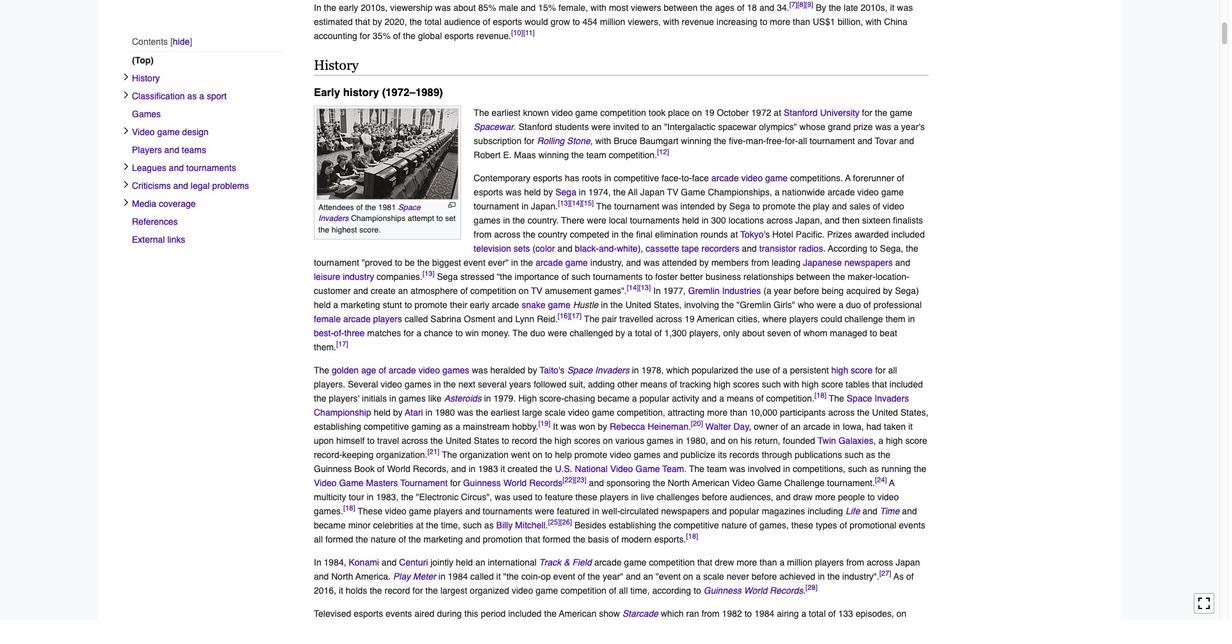 Task type: locate. For each thing, give the bounding box(es) containing it.
[20] link
[[691, 419, 703, 428]]

video up 'sponsoring'
[[611, 464, 633, 474]]

games down various
[[634, 450, 661, 460]]

2 vertical spatial at
[[416, 520, 424, 531]]

2 x small image from the top
[[122, 127, 130, 135]]

1 horizontal spatial score
[[851, 365, 873, 376]]

estimated
[[314, 16, 353, 27]]

on inside play meter in 1984 called it "the coin-op event of the year" and an "event on a scale never before achieved in the industry". [27]
[[684, 572, 694, 582]]

united inside "in 1980 was the earliest large scale video game competition, attracting more than 10,000 participants across the united states, establishing competitive gaming as a mainstream hobby."
[[872, 408, 898, 418]]

awarded
[[855, 229, 889, 240]]

pacific.
[[796, 229, 825, 240]]

2 horizontal spatial competitive
[[674, 520, 719, 531]]

1984 up largest
[[448, 572, 468, 582]]

0 horizontal spatial 's
[[559, 365, 565, 376]]

0 vertical spatial 's
[[764, 229, 770, 240]]

early inside (a year before being acquired by sega) held a marketing stunt to promote their early arcade
[[470, 300, 489, 310]]

0 horizontal spatial than
[[730, 408, 748, 418]]

on inside which ran from 1982 to 1984 airing a total of 133 episodes, on
[[897, 609, 907, 619]]

tournaments down players and teams link
[[186, 163, 236, 173]]

participants
[[780, 408, 826, 418]]

time
[[880, 506, 900, 516]]

video
[[132, 127, 155, 137], [611, 464, 633, 474], [314, 478, 337, 488], [732, 478, 755, 488]]

tournaments up final
[[630, 215, 680, 226]]

america.
[[356, 572, 391, 582]]

2 horizontal spatial promote
[[763, 201, 796, 211]]

modern
[[622, 534, 652, 545]]

included inside for all players. several video games in the next several years followed suit, adding other means of tracking high scores such with high score tables that included the players' initials in games like
[[890, 379, 923, 390]]

from right 'ran'
[[702, 609, 720, 619]]

133
[[839, 609, 854, 619]]

states,
[[654, 300, 682, 310], [901, 408, 929, 418]]

time, down the "electronic
[[441, 520, 461, 531]]

cities,
[[737, 314, 760, 324]]

money.
[[482, 328, 510, 338]]

to inside championships attempt to set the highest score.
[[437, 214, 443, 223]]

scores down 'use'
[[733, 379, 760, 390]]

promote inside the tournament was intended by sega to promote the play and sales of video games in the country. there were local tournaments held in 300 locations across japan, and then sixteen finalists from across the country competed in the final elimination rounds at
[[763, 201, 796, 211]]

united inside snake game hustle in the united states, involving the "gremlin girls" who were a duo of professional female arcade players called sabrina osment and lynn reid. [16] [17] the pair travelled across 19 american cities, where players could challenge them in best-of-three
[[626, 300, 652, 310]]

[18] down tour
[[343, 504, 355, 513]]

and inside besides establishing the competitive nature of games, these types of promotional events all formed the nature of the marketing and promotion that formed the basis of modern esports.
[[466, 534, 481, 545]]

team inside , with bruce baumgart winning the five-man-free-for-all tournament and tovar and robert e. maas winning the team competition.
[[587, 150, 607, 160]]

0 vertical spatial these
[[576, 492, 598, 502]]

1 vertical spatial sega
[[730, 201, 751, 211]]

2 vertical spatial x small image
[[122, 163, 130, 171]]

acquired
[[847, 286, 881, 296]]

the down 'stone'
[[572, 150, 584, 160]]

0 vertical spatial competition.
[[609, 150, 657, 160]]

score inside for all players. several video games in the next several years followed suit, adding other means of tracking high scores such with high score tables that included the players' initials in games like
[[822, 379, 844, 390]]

north down 1984,
[[331, 572, 353, 582]]

0 vertical spatial [17]
[[570, 312, 582, 321]]

snake
[[522, 300, 546, 310]]

united left states
[[446, 436, 472, 446]]

television sets link
[[474, 244, 530, 254]]

were down reid.
[[548, 328, 567, 338]]

face-
[[662, 173, 682, 183]]

competitions,
[[793, 464, 846, 474]]

[28] link
[[806, 583, 818, 592]]

space invaders championship
[[314, 393, 909, 418]]

the down lynn
[[513, 328, 528, 338]]

the down games".
[[611, 300, 623, 310]]

and up would
[[521, 2, 536, 13]]

world down created
[[504, 478, 527, 488]]

tv inside the sega stressed "the importance of such tournaments to foster better business relationships between the maker-location- customer and create an atmosphere of competition on tv amusement games".
[[531, 286, 543, 296]]

0 horizontal spatial competition.
[[609, 150, 657, 160]]

on inside the earliest known video game competition took place on 19 october 1972 at stanford university for the game spacewar
[[692, 108, 702, 118]]

episodes,
[[856, 609, 894, 619]]

and
[[521, 2, 536, 13], [760, 2, 775, 13], [858, 136, 873, 146], [900, 136, 915, 146], [164, 145, 179, 155], [169, 163, 184, 173], [173, 181, 188, 191], [832, 201, 847, 211], [825, 215, 840, 226], [558, 244, 573, 254], [742, 244, 757, 254], [626, 258, 641, 268], [896, 258, 911, 268], [353, 286, 368, 296], [498, 314, 513, 324], [702, 393, 717, 404], [711, 436, 726, 446], [663, 450, 678, 460], [451, 464, 466, 474], [589, 478, 604, 488], [776, 492, 791, 502], [465, 506, 480, 516], [712, 506, 727, 516], [863, 506, 878, 516], [902, 506, 917, 516], [466, 534, 481, 545], [382, 557, 397, 568], [314, 572, 329, 582], [626, 572, 641, 582]]

tokyo
[[741, 229, 764, 240]]

invaders inside space invaders championship
[[875, 393, 909, 404]]

0 horizontal spatial history
[[132, 73, 160, 84]]

states
[[474, 436, 499, 446]]

0 horizontal spatial invaders
[[318, 214, 349, 223]]

japanese
[[803, 258, 842, 268]]

0 vertical spatial x small image
[[122, 91, 130, 99]]

esports inside by the late 2010s, it was estimated that by 2020, the total audience of esports would grow to 454 million viewers, with revenue increasing to more than
[[493, 16, 522, 27]]

means inside for all players. several video games in the next several years followed suit, adding other means of tracking high scores such with high score tables that included the players' initials in games like
[[641, 379, 668, 390]]

0 horizontal spatial before
[[702, 492, 728, 502]]

[10] [11]
[[511, 28, 535, 37]]

[18] inside asteroids in 1979. high score-chasing became a popular activity and a means of competition. [18] the
[[815, 391, 827, 400]]

2016
[[314, 586, 334, 596]]

1 vertical spatial total
[[635, 328, 652, 338]]

0 horizontal spatial early
[[339, 2, 358, 13]]

1 horizontal spatial million
[[787, 557, 813, 568]]

0 vertical spatial 19
[[705, 108, 715, 118]]

as
[[894, 572, 904, 582]]

in left 300
[[702, 215, 709, 226]]

1 horizontal spatial invaders
[[595, 365, 630, 376]]

1 vertical spatial [13]
[[423, 269, 435, 278]]

more up walter
[[707, 408, 728, 418]]

0 vertical spatial popular
[[640, 393, 670, 404]]

of inside which ran from 1982 to 1984 airing a total of 133 episodes, on
[[829, 609, 836, 619]]

of
[[737, 2, 745, 13], [483, 16, 491, 27], [393, 31, 401, 41], [897, 173, 905, 183], [873, 201, 881, 211], [356, 203, 363, 212], [562, 272, 569, 282], [461, 286, 468, 296], [864, 300, 871, 310], [655, 328, 662, 338], [794, 328, 801, 338], [379, 365, 386, 376], [773, 365, 780, 376], [670, 379, 677, 390], [756, 393, 764, 404], [781, 422, 789, 432], [377, 464, 385, 474], [750, 520, 757, 531], [840, 520, 848, 531], [399, 534, 406, 545], [612, 534, 619, 545], [578, 572, 585, 582], [907, 572, 914, 582], [609, 586, 617, 596], [829, 609, 836, 619]]

1 vertical spatial history
[[132, 73, 160, 84]]

0 vertical spatial establishing
[[314, 422, 361, 432]]

hide
[[173, 37, 190, 47]]

1 vertical spatial team
[[707, 464, 727, 474]]

the organization went on to help promote video games and publicize its records through publications such as the guinness book of world records, and in 1983 it created the
[[314, 450, 891, 474]]

nature down audiences,
[[722, 520, 747, 531]]

the down 2020, at the top of page
[[403, 31, 416, 41]]

0 horizontal spatial guinness world records link
[[463, 478, 563, 488]]

meter
[[413, 572, 436, 582]]

total inside matches for a chance to win money. the duo were challenged by a total of 1,300 players, only about seven of whom managed to beat them.
[[635, 328, 652, 338]]

marketing
[[341, 300, 380, 310], [424, 534, 463, 545]]

the inside u.s. national video game team . the team was involved in competitions, such as running the video game masters tournament for guinness world records [22] [23] and sponsoring the north american video game challenge tournament. [24]
[[689, 464, 705, 474]]

the inside the sega stressed "the importance of such tournaments to foster better business relationships between the maker-location- customer and create an atmosphere of competition on tv amusement games".
[[833, 272, 846, 282]]

and inside play meter in 1984 called it "the coin-op event of the year" and an "event on a scale never before achieved in the industry". [27]
[[626, 572, 641, 582]]

to right "1982"
[[745, 609, 752, 619]]

players.
[[314, 379, 345, 390]]

from inside arcade game competition that drew more than a million players from across japan and north america.
[[847, 557, 865, 568]]

1 vertical spatial united
[[872, 408, 898, 418]]

1 horizontal spatial states,
[[901, 408, 929, 418]]

of left whom
[[794, 328, 801, 338]]

, with bruce baumgart winning the five-man-free-for-all tournament and tovar and robert e. maas winning the team competition.
[[474, 136, 915, 160]]

0 horizontal spatial stanford
[[519, 122, 553, 132]]

0 horizontal spatial means
[[641, 379, 668, 390]]

of up their
[[461, 286, 468, 296]]

[13] inside "[14] [13] in 1977, gremlin industries"
[[639, 283, 651, 292]]

0 horizontal spatial team
[[587, 150, 607, 160]]

marketing up female arcade players "link"
[[341, 300, 380, 310]]

video down coin-
[[512, 586, 533, 596]]

1 horizontal spatial about
[[743, 328, 765, 338]]

history inside "link"
[[132, 73, 160, 84]]

records up feature
[[529, 478, 563, 488]]

such inside the sega stressed "the importance of such tournaments to foster better business relationships between the maker-location- customer and create an atmosphere of competition on tv amusement games".
[[572, 272, 591, 282]]

1 2010s, from the left
[[361, 2, 388, 13]]

2 horizontal spatial guinness
[[704, 586, 742, 596]]

2 vertical spatial [13]
[[639, 283, 651, 292]]

the right sega,
[[906, 244, 919, 254]]

all down year"
[[619, 586, 628, 596]]

sega down championships,
[[730, 201, 751, 211]]

most
[[609, 2, 629, 13]]

, for it
[[334, 586, 336, 596]]

for inside matches for a chance to win money. the duo were challenged by a total of 1,300 players, only about seven of whom managed to beat them.
[[404, 328, 414, 338]]

record down play
[[385, 586, 410, 596]]

video inside "in 1980 was the earliest large scale video game competition, attracting more than 10,000 participants across the united states, establishing competitive gaming as a mainstream hobby."
[[568, 408, 590, 418]]

and up play
[[382, 557, 397, 568]]

color
[[536, 244, 555, 254]]

about inside matches for a chance to win money. the duo were challenged by a total of 1,300 players, only about seven of whom managed to beat them.
[[743, 328, 765, 338]]

for inside . stanford students were invited to an "intergalactic spacewar olympics" whose grand prize was a year's subscription for
[[524, 136, 535, 146]]

x small image
[[122, 91, 130, 99], [122, 181, 130, 189], [122, 199, 130, 207]]

were inside matches for a chance to win money. the duo were challenged by a total of 1,300 players, only about seven of whom managed to beat them.
[[548, 328, 567, 338]]

records inside u.s. national video game team . the team was involved in competitions, such as running the video game masters tournament for guinness world records [22] [23] and sponsoring the north american video game challenge tournament. [24]
[[529, 478, 563, 488]]

and left promotion
[[466, 534, 481, 545]]

included inside tokyo 's hotel pacific. prizes awarded included television sets ( color and black-and-white ), cassette tape recorders and transistor radios
[[892, 229, 925, 240]]

competition up "event
[[649, 557, 695, 568]]

, for a
[[874, 436, 876, 446]]

was inside by the late 2010s, it was estimated that by 2020, the total audience of esports would grow to 454 million viewers, with revenue increasing to more than
[[897, 2, 913, 13]]

than down games,
[[760, 557, 777, 568]]

0 horizontal spatial [17]
[[336, 340, 348, 349]]

spacewar
[[718, 122, 757, 132]]

of left 133
[[829, 609, 836, 619]]

game inside "in 1980 was the earliest large scale video game competition, attracting more than 10,000 participants across the united states, establishing competitive gaming as a mainstream hobby."
[[592, 408, 615, 418]]

record inside , it holds the record for the largest organized video game competition of all time, according to guinness world records . [28]
[[385, 586, 410, 596]]

video
[[552, 108, 573, 118], [742, 173, 763, 183], [858, 187, 879, 197], [883, 201, 905, 211], [419, 365, 440, 376], [381, 379, 402, 390], [568, 408, 590, 418], [610, 450, 631, 460], [878, 492, 899, 502], [385, 506, 407, 516], [512, 586, 533, 596]]

video up like
[[419, 365, 440, 376]]

high down the taken
[[886, 436, 903, 446]]

initials
[[362, 393, 387, 404]]

1 horizontal spatial 's
[[764, 229, 770, 240]]

nationwide
[[782, 187, 825, 197]]

players and teams
[[132, 145, 206, 155]]

the inside the earliest known video game competition took place on 19 october 1972 at stanford university for the game spacewar
[[474, 108, 489, 118]]

0 horizontal spatial tv
[[531, 286, 543, 296]]

2 horizontal spatial at
[[774, 108, 782, 118]]

1 horizontal spatial became
[[598, 393, 630, 404]]

a right airing
[[802, 609, 807, 619]]

game down involved
[[758, 478, 782, 488]]

1 horizontal spatial stanford
[[784, 108, 818, 118]]

as inside "in 1980 was the earliest large scale video game competition, attracting more than 10,000 participants across the united states, establishing competitive gaming as a mainstream hobby."
[[444, 422, 453, 432]]

events
[[899, 520, 926, 531], [386, 609, 412, 619]]

1 horizontal spatial at
[[731, 229, 738, 240]]

0 horizontal spatial records
[[529, 478, 563, 488]]

1 vertical spatial record
[[385, 586, 410, 596]]

as up [24] link
[[870, 464, 879, 474]]

tournament inside the tournament was intended by sega to promote the play and sales of video games in the country. there were local tournaments held in 300 locations across japan, and then sixteen finalists from across the country competed in the final elimination rounds at
[[614, 201, 660, 211]]

0 horizontal spatial promote
[[415, 300, 448, 310]]

american inside snake game hustle in the united states, involving the "gremlin girls" who were a duo of professional female arcade players called sabrina osment and lynn reid. [16] [17] the pair travelled across 19 american cities, where players could challenge them in best-of-three
[[697, 314, 735, 324]]

of right owner
[[781, 422, 789, 432]]

0 vertical spatial duo
[[846, 300, 861, 310]]

from up the industry".
[[847, 557, 865, 568]]

0 horizontal spatial total
[[425, 16, 442, 27]]

0 vertical spatial than
[[793, 16, 811, 27]]

space invaders link up 'adding'
[[567, 365, 630, 376]]

1 horizontal spatial japan
[[896, 557, 921, 568]]

more up never
[[737, 557, 757, 568]]

the up championships
[[365, 203, 376, 212]]

1 vertical spatial became
[[314, 520, 346, 531]]

1 vertical spatial called
[[471, 572, 494, 582]]

be
[[405, 258, 415, 268]]

matches for a chance to win money. the duo were challenged by a total of 1,300 players, only about seven of whom managed to beat them.
[[314, 328, 898, 352]]

2010s, for early
[[361, 2, 388, 13]]

2 vertical spatial [18]
[[686, 532, 698, 541]]

an left "event
[[643, 572, 653, 582]]

with inside , with bruce baumgart winning the five-man-free-for-all tournament and tovar and robert e. maas winning the team competition.
[[596, 136, 612, 146]]

competition inside the sega stressed "the importance of such tournaments to foster better business relationships between the maker-location- customer and create an atmosphere of competition on tv amusement games".
[[471, 286, 516, 296]]

3 x small image from the top
[[122, 199, 130, 207]]

2 formed from the left
[[543, 534, 571, 545]]

it inside the organization went on to help promote video games and publicize its records through publications such as the guinness book of world records, and in 1983 it created the
[[501, 464, 505, 474]]

1 x small image from the top
[[122, 91, 130, 99]]

, a high score record-keeping organization.
[[314, 436, 928, 460]]

space invaders link up the 'score.'
[[318, 203, 421, 223]]

2 vertical spatial total
[[809, 609, 826, 619]]

early up osment
[[470, 300, 489, 310]]

circus",
[[461, 492, 492, 502]]

1 vertical spatial nature
[[371, 534, 396, 545]]

players up matches
[[373, 314, 402, 324]]

the inside asteroids in 1979. high score-chasing became a popular activity and a means of competition. [18] the
[[829, 393, 845, 404]]

with inside for all players. several video games in the next several years followed suit, adding other means of tracking high scores such with high score tables that included the players' initials in games like
[[784, 379, 800, 390]]

2 horizontal spatial before
[[794, 286, 820, 296]]

followed
[[534, 379, 567, 390]]

were inside . stanford students were invited to an "intergalactic spacewar olympics" whose grand prize was a year's subscription for
[[592, 122, 611, 132]]

0 horizontal spatial time,
[[441, 520, 461, 531]]

1 x small image from the top
[[122, 73, 130, 81]]

0 vertical spatial event
[[464, 258, 486, 268]]

1 horizontal spatial [14]
[[627, 283, 639, 292]]

became down 'adding'
[[598, 393, 630, 404]]

formed
[[325, 534, 353, 545], [543, 534, 571, 545]]

0 vertical spatial united
[[626, 300, 652, 310]]

[14] down sega link on the left top
[[570, 199, 582, 208]]

. down the 'achieved' at the bottom right of the page
[[803, 586, 806, 596]]

1 horizontal spatial [14] link
[[627, 283, 639, 292]]

, for with
[[591, 136, 593, 146]]

ran
[[686, 609, 699, 619]]

arcade inside in 1974, the all japan tv game championships, a nationwide arcade video game tournament in japan.
[[828, 187, 855, 197]]

duo inside snake game hustle in the united states, involving the "gremlin girls" who were a duo of professional female arcade players called sabrina osment and lynn reid. [16] [17] the pair travelled across 19 american cities, where players could challenge them in best-of-three
[[846, 300, 861, 310]]

for down play meter link
[[413, 586, 423, 596]]

billy mitchell . [25] [26]
[[496, 518, 572, 531]]

lynn
[[515, 314, 535, 324]]

winning down rolling
[[539, 150, 569, 160]]

a inside snake game hustle in the united states, involving the "gremlin girls" who were a duo of professional female arcade players called sabrina osment and lynn reid. [16] [17] the pair travelled across 19 american cities, where players could challenge them in best-of-three
[[839, 300, 844, 310]]

1 vertical spatial score
[[822, 379, 844, 390]]

hobby.
[[512, 422, 539, 432]]

, for owner
[[749, 422, 752, 432]]

invaders for space invaders championship
[[875, 393, 909, 404]]

1 horizontal spatial than
[[760, 557, 777, 568]]

guinness
[[314, 464, 352, 474], [463, 478, 501, 488], [704, 586, 742, 596]]

game up year's
[[890, 108, 913, 118]]

all inside , it holds the record for the largest organized video game competition of all time, according to guinness world records . [28]
[[619, 586, 628, 596]]

arcade inside arcade game industry, and was attended by members from leading japanese newspapers and leisure industry companies. [13]
[[536, 258, 563, 268]]

on up the organization went on to help promote video games and publicize its records through publications such as the guinness book of world records, and in 1983 it created the
[[603, 436, 613, 446]]

1 horizontal spatial marketing
[[424, 534, 463, 545]]

[13] link up "atmosphere"
[[423, 269, 435, 278]]

tournaments inside [18] these video game players and tournaments were featured in well-circulated newspapers and popular magazines including life and time
[[483, 506, 533, 516]]

called up chance
[[405, 314, 428, 324]]

[10] link
[[511, 28, 523, 37]]

world inside , it holds the record for the largest organized video game competition of all time, according to guinness world records . [28]
[[744, 586, 768, 596]]

1 horizontal spatial world
[[504, 478, 527, 488]]

became inside and became minor celebrities at the time, such as
[[314, 520, 346, 531]]

video up the celebrities
[[385, 506, 407, 516]]

was inside . stanford students were invited to an "intergalactic spacewar olympics" whose grand prize was a year's subscription for
[[876, 122, 892, 132]]

tournaments inside "link"
[[186, 163, 236, 173]]

than
[[793, 16, 811, 27], [730, 408, 748, 418], [760, 557, 777, 568]]

promote up the national
[[575, 450, 608, 460]]

such inside u.s. national video game team . the team was involved in competitions, such as running the video game masters tournament for guinness world records [22] [23] and sponsoring the north american video game challenge tournament. [24]
[[848, 464, 867, 474]]

challenged
[[570, 328, 613, 338]]

beat
[[880, 328, 898, 338]]

it inside , it holds the record for the largest organized video game competition of all time, according to guinness world records . [28]
[[339, 586, 343, 596]]

1 vertical spatial [13] link
[[423, 269, 435, 278]]

1 horizontal spatial [17] link
[[570, 312, 582, 321]]

in inside u.s. national video game team . the team was involved in competitions, such as running the video game masters tournament for guinness world records [22] [23] and sponsoring the north american video game challenge tournament. [24]
[[784, 464, 791, 474]]

twin galaxies
[[818, 436, 874, 446]]

record inside , owner of an arcade in iowa, had taken it upon himself to travel across the united states to record the high scores on various games in 1980, and on his return, founded
[[512, 436, 537, 446]]

2 horizontal spatial [13]
[[639, 283, 651, 292]]

a inside which ran from 1982 to 1984 airing a total of 133 episodes, on
[[802, 609, 807, 619]]

team inside u.s. national video game team . the team was involved in competitions, such as running the video game masters tournament for guinness world records [22] [23] and sponsoring the north american video game challenge tournament. [24]
[[707, 464, 727, 474]]

1 horizontal spatial time,
[[631, 586, 650, 596]]

professional
[[874, 300, 922, 310]]

a inside in 1974, the all japan tv game championships, a nationwide arcade video game tournament in japan.
[[775, 187, 780, 197]]

's up followed
[[559, 365, 565, 376]]

contents
[[132, 37, 168, 47]]

2 vertical spatial space
[[847, 393, 873, 404]]

championships,
[[708, 187, 772, 197]]

as inside the organization went on to help promote video games and publicize its records through publications such as the guinness book of world records, and in 1983 it created the
[[866, 450, 876, 460]]

of up amusement
[[562, 272, 569, 282]]

players
[[132, 145, 162, 155]]

which up tracking
[[667, 365, 690, 376]]

problems
[[212, 181, 249, 191]]

1983,
[[376, 492, 399, 502]]

an inside . stanford students were invited to an "intergalactic spacewar olympics" whose grand prize was a year's subscription for
[[652, 122, 662, 132]]

them.
[[314, 342, 336, 352]]

guinness world records link down never
[[704, 586, 803, 596]]

2 vertical spatial world
[[744, 586, 768, 596]]

[19] link
[[539, 419, 551, 428]]

and inside a multicity tour in 1983, the "electronic circus", was used to feature these players in live challenges before audiences, and draw more people to video games.
[[776, 492, 791, 502]]

0 vertical spatial 1984
[[448, 572, 468, 582]]

called up the organized
[[471, 572, 494, 582]]

0 horizontal spatial winning
[[539, 150, 569, 160]]

a inside competitions. a forerunner of esports was held by
[[846, 173, 851, 183]]

event
[[464, 258, 486, 268], [554, 572, 575, 582]]

0 horizontal spatial [17] link
[[336, 340, 348, 349]]

of up challenge
[[864, 300, 871, 310]]

1 horizontal spatial event
[[554, 572, 575, 582]]

united inside , owner of an arcade in iowa, had taken it upon himself to travel across the united states to record the high scores on various games in 1980, and on his return, founded
[[446, 436, 472, 446]]

of up video game masters tournament link
[[377, 464, 385, 474]]

chasing
[[564, 393, 595, 404]]

members
[[712, 258, 749, 268]]

it right '1983'
[[501, 464, 505, 474]]

1 horizontal spatial between
[[797, 272, 831, 282]]

across inside snake game hustle in the united states, involving the "gremlin girls" who were a duo of professional female arcade players called sabrina osment and lynn reid. [16] [17] the pair travelled across 19 american cities, where players could challenge them in best-of-three
[[656, 314, 683, 324]]

history link
[[132, 69, 282, 87]]

x small image
[[122, 73, 130, 81], [122, 127, 130, 135], [122, 163, 130, 171]]

of up 'sixteen'
[[873, 201, 881, 211]]

newspapers inside [18] these video game players and tournaments were featured in well-circulated newspapers and popular magazines including life and time
[[661, 506, 710, 516]]

0 vertical spatial scores
[[733, 379, 760, 390]]

[17] down hustle
[[570, 312, 582, 321]]

sega)
[[895, 286, 919, 296]]

0 vertical spatial events
[[899, 520, 926, 531]]

1 horizontal spatial scores
[[733, 379, 760, 390]]

to inside the tournament was intended by sega to promote the play and sales of video games in the country. there were local tournaments held in 300 locations across japan, and then sixteen finalists from across the country competed in the final elimination rounds at
[[753, 201, 761, 211]]

[17]
[[570, 312, 582, 321], [336, 340, 348, 349]]

2 x small image from the top
[[122, 181, 130, 189]]

0 vertical spatial million
[[600, 16, 626, 27]]

1 vertical spatial space
[[567, 365, 593, 376]]

of inside 1 billion, with china accounting for 35% of the global esports revenue.
[[393, 31, 401, 41]]

1 horizontal spatial popular
[[730, 506, 760, 516]]

. stanford students were invited to an "intergalactic spacewar olympics" whose grand prize was a year's subscription for
[[474, 122, 925, 146]]

its
[[718, 450, 727, 460]]

2 horizontal spatial [18] link
[[815, 391, 827, 400]]

tournaments inside the sega stressed "the importance of such tournaments to foster better business relationships between the maker-location- customer and create an atmosphere of competition on tv amusement games".
[[593, 272, 643, 282]]

the up tovar
[[875, 108, 888, 118]]

held right jointly
[[456, 557, 473, 568]]

[18] for [18] these video game players and tournaments were featured in well-circulated newspapers and popular magazines including life and time
[[343, 504, 355, 513]]

was inside u.s. national video game team . the team was involved in competitions, such as running the video game masters tournament for guinness world records [22] [23] and sponsoring the north american video game challenge tournament. [24]
[[730, 464, 746, 474]]

3 x small image from the top
[[122, 163, 130, 171]]

1984,
[[324, 557, 346, 568]]

the down high score link
[[829, 393, 845, 404]]

1 vertical spatial establishing
[[609, 520, 657, 531]]

1 horizontal spatial [13]
[[558, 199, 570, 208]]

. inside ". according to sega, the tournament "proved to be the biggest event ever" in the"
[[823, 244, 826, 254]]

0 horizontal spatial scale
[[545, 408, 566, 418]]

arcade game competition that drew more than a million players from across japan and north america.
[[314, 557, 921, 582]]

1 horizontal spatial competition.
[[766, 393, 815, 404]]

several
[[478, 379, 507, 390]]

arcade right the age
[[389, 365, 416, 376]]

industry
[[343, 272, 374, 282]]

finalists
[[893, 215, 923, 226]]

1 horizontal spatial 19
[[705, 108, 715, 118]]

the left next
[[444, 379, 456, 390]]

october
[[717, 108, 749, 118]]

set
[[445, 214, 456, 223]]

world inside u.s. national video game team . the team was involved in competitions, such as running the video game masters tournament for guinness world records [22] [23] and sponsoring the north american video game challenge tournament. [24]
[[504, 478, 527, 488]]

sabrina
[[431, 314, 462, 324]]

0 vertical spatial nature
[[722, 520, 747, 531]]

of inside asteroids in 1979. high score-chasing became a popular activity and a means of competition. [18] the
[[756, 393, 764, 404]]

between down japanese
[[797, 272, 831, 282]]

promote down "atmosphere"
[[415, 300, 448, 310]]

video up the finalists
[[883, 201, 905, 211]]

american
[[697, 314, 735, 324], [692, 478, 730, 488], [559, 609, 597, 619]]

space for space invaders championship
[[847, 393, 873, 404]]

score.
[[359, 225, 381, 234]]

invaders for space invaders
[[318, 214, 349, 223]]

0 vertical spatial [17] link
[[570, 312, 582, 321]]

1 vertical spatial stanford
[[519, 122, 553, 132]]

the down [19] link on the left bottom of the page
[[540, 436, 552, 446]]

states, down 1977,
[[654, 300, 682, 310]]

from inside the tournament was intended by sega to promote the play and sales of video games in the country. there were local tournaments held in 300 locations across japan, and then sixteen finalists from across the country competed in the final elimination rounds at
[[474, 229, 492, 240]]

contemporary
[[474, 173, 531, 183]]

the left highest
[[318, 225, 329, 234]]

a left "nationwide" at the right of the page
[[775, 187, 780, 197]]

a down had
[[879, 436, 884, 446]]

[10]
[[511, 28, 523, 37]]

american up players,
[[697, 314, 735, 324]]

1 vertical spatial 1984
[[755, 609, 775, 619]]

it inside , owner of an arcade in iowa, had taken it upon himself to travel across the united states to record the high scores on various games in 1980, and on his return, founded
[[909, 422, 913, 432]]

of down the field
[[578, 572, 585, 582]]

2 2010s, from the left
[[861, 2, 888, 13]]

and inside the sega stressed "the importance of such tournaments to foster better business relationships between the maker-location- customer and create an atmosphere of competition on tv amusement games".
[[353, 286, 368, 296]]

space for space invaders
[[398, 203, 421, 212]]

high
[[519, 393, 537, 404]]

1 horizontal spatial newspapers
[[845, 258, 893, 268]]

such down circus", in the left bottom of the page
[[463, 520, 482, 531]]

games inside the organization went on to help promote video games and publicize its records through publications such as the guinness book of world records, and in 1983 it created the
[[634, 450, 661, 460]]

time link
[[880, 506, 900, 516]]

of right the age
[[379, 365, 386, 376]]

of inside by the late 2010s, it was estimated that by 2020, the total audience of esports would grow to 454 million viewers, with revenue increasing to more than
[[483, 16, 491, 27]]

tv
[[667, 187, 679, 197], [531, 286, 543, 296]]

golden age of arcade video games link
[[332, 365, 470, 376]]

, left bruce
[[591, 136, 593, 146]]

arcade up twin
[[803, 422, 831, 432]]

competition down "the
[[471, 286, 516, 296]]

across up iowa,
[[829, 408, 855, 418]]

american inside u.s. national video game team . the team was involved in competitions, such as running the video game masters tournament for guinness world records [22] [23] and sponsoring the north american video game challenge tournament. [24]
[[692, 478, 730, 488]]

, it holds the record for the largest organized video game competition of all time, according to guinness world records . [28]
[[334, 583, 818, 596]]

[18] for [18]
[[686, 532, 698, 541]]

u.s. national video game team link
[[555, 464, 685, 474]]

video inside the earliest known video game competition took place on 19 october 1972 at stanford university for the game spacewar
[[552, 108, 573, 118]]

girls"
[[774, 300, 796, 310]]



Task type: describe. For each thing, give the bounding box(es) containing it.
the up esports.
[[659, 520, 671, 531]]

before inside play meter in 1984 called it "the coin-op event of the year" and an "event on a scale never before achieved in the industry". [27]
[[752, 572, 777, 582]]

in for in the early 2010s, viewership was about 85% male and 15% female, with most viewers between the ages of 18 and 34.
[[314, 2, 321, 13]]

arcade inside arcade game competition that drew more than a million players from across japan and north america.
[[594, 557, 622, 568]]

osment
[[464, 314, 495, 324]]

2 vertical spatial [13] link
[[639, 283, 651, 292]]

[26] link
[[560, 518, 572, 527]]

esports up sega link on the left top
[[533, 173, 563, 183]]

the down 'viewership'
[[410, 16, 422, 27]]

the right by
[[829, 2, 842, 13]]

stone
[[567, 136, 591, 146]]

the up mainstream
[[476, 408, 489, 418]]

in up the held by atari
[[389, 393, 396, 404]]

a up walter
[[720, 393, 725, 404]]

hustle
[[573, 300, 599, 310]]

scale inside "in 1980 was the earliest large scale video game competition, attracting more than 10,000 participants across the united states, establishing competitive gaming as a mainstream hobby."
[[545, 408, 566, 418]]

the left the industry".
[[828, 572, 840, 582]]

and down circus", in the left bottom of the page
[[465, 506, 480, 516]]

of inside , it holds the record for the largest organized video game competition of all time, according to guinness world records . [28]
[[609, 586, 617, 596]]

other
[[618, 379, 638, 390]]

cassette
[[646, 244, 679, 254]]

x small image for leagues and tournaments
[[122, 163, 130, 171]]

0 vertical spatial score
[[851, 365, 873, 376]]

and up location-
[[896, 258, 911, 268]]

classification
[[132, 91, 185, 101]]

scores inside for all players. several video games in the next several years followed suit, adding other means of tracking high scores such with high score tables that included the players' initials in games like
[[733, 379, 760, 390]]

robert
[[474, 150, 501, 160]]

the down the players.
[[314, 393, 326, 404]]

game inside "link"
[[157, 127, 180, 137]]

in down jointly
[[439, 572, 446, 582]]

games inside , owner of an arcade in iowa, had taken it upon himself to travel across the united states to record the high scores on various games in 1980, and on his return, founded
[[647, 436, 674, 446]]

and down leagues and tournaments
[[173, 181, 188, 191]]

of inside the tournament was intended by sega to promote the play and sales of video games in the country. there were local tournaments held in 300 locations across japan, and then sixteen finalists from across the country competed in the final elimination rounds at
[[873, 201, 881, 211]]

leagues
[[132, 163, 166, 173]]

the left country.
[[513, 215, 525, 226]]

than inside "in 1980 was the earliest large scale video game competition, attracting more than 10,000 participants across the united states, establishing competitive gaming as a mainstream hobby."
[[730, 408, 748, 418]]

in up like
[[434, 379, 441, 390]]

u.s.
[[555, 464, 573, 474]]

2 vertical spatial [18] link
[[686, 532, 698, 541]]

tracking
[[680, 379, 711, 390]]

on inside the organization went on to help promote video games and publicize its records through publications such as the guinness book of world records, and in 1983 it created the
[[533, 450, 543, 460]]

in down local
[[612, 229, 619, 240]]

university
[[820, 108, 860, 118]]

the down minor
[[356, 534, 368, 545]]

was up audience
[[435, 2, 451, 13]]

and up arcade game link
[[558, 244, 573, 254]]

at inside the tournament was intended by sega to promote the play and sales of video games in the country. there were local tournaments held in 300 locations across japan, and then sixteen finalists from across the country competed in the final elimination rounds at
[[731, 229, 738, 240]]

and down prize
[[858, 136, 873, 146]]

1 vertical spatial [18] link
[[343, 504, 355, 513]]

rebecca
[[610, 422, 645, 432]]

for inside 1 billion, with china accounting for 35% of the global esports revenue.
[[360, 31, 370, 41]]

to inside , it holds the record for the largest organized video game competition of all time, according to guinness world records . [28]
[[694, 586, 701, 596]]

black-and-white link
[[575, 244, 638, 254]]

the left five-
[[714, 136, 727, 146]]

1 vertical spatial winning
[[539, 150, 569, 160]]

rolling stone
[[537, 136, 591, 146]]

of right 'use'
[[773, 365, 780, 376]]

tournaments inside the tournament was intended by sega to promote the play and sales of video games in the country. there were local tournaments held in 300 locations across japan, and then sixteen finalists from across the country competed in the final elimination rounds at
[[630, 215, 680, 226]]

[17] inside snake game hustle in the united states, involving the "gremlin girls" who were a duo of professional female arcade players called sabrina osment and lynn reid. [16] [17] the pair travelled across 19 american cities, where players could challenge them in best-of-three
[[570, 312, 582, 321]]

industry".
[[843, 572, 880, 582]]

across up 'hotel'
[[767, 215, 793, 226]]

video inside [18] these video game players and tournaments were featured in well-circulated newspapers and popular magazines including life and time
[[385, 506, 407, 516]]

1 horizontal spatial history
[[314, 57, 359, 73]]

to inside the organization went on to help promote video games and publicize its records through publications such as the guinness book of world records, and in 1983 it created the
[[545, 450, 553, 460]]

a inside (a year before being acquired by sega) held a marketing stunt to promote their early arcade
[[333, 300, 338, 310]]

across inside "in 1980 was the earliest large scale video game competition, attracting more than 10,000 participants across the united states, establishing competitive gaming as a mainstream hobby."
[[829, 408, 855, 418]]

television
[[474, 244, 511, 254]]

1 billion, with china accounting for 35% of the global esports revenue.
[[314, 16, 908, 41]]

across up television sets link in the left top of the page
[[494, 229, 521, 240]]

the up estimated
[[324, 2, 336, 13]]

the tournament was intended by sega to promote the play and sales of video games in the country. there were local tournaments held in 300 locations across japan, and then sixteen finalists from across the country competed in the final elimination rounds at
[[474, 201, 923, 240]]

1 formed from the left
[[325, 534, 353, 545]]

the inside championships attempt to set the highest score.
[[318, 225, 329, 234]]

video up audiences,
[[732, 478, 755, 488]]

create
[[371, 286, 396, 296]]

0 vertical spatial between
[[664, 2, 698, 13]]

and inside "link"
[[169, 163, 184, 173]]

a inside "in 1980 was the earliest large scale video game competition, attracting more than 10,000 participants across the united states, establishing competitive gaming as a mainstream hobby."
[[456, 422, 461, 432]]

[12]
[[657, 148, 669, 157]]

marketing inside (a year before being acquired by sega) held a marketing stunt to promote their early arcade
[[341, 300, 380, 310]]

to right states
[[502, 436, 509, 446]]

0 horizontal spatial [13] link
[[423, 269, 435, 278]]

0 horizontal spatial space invaders link
[[318, 203, 421, 223]]

rolling stone link
[[537, 136, 591, 146]]

video up championships,
[[742, 173, 763, 183]]

0 vertical spatial [14]
[[570, 199, 582, 208]]

x small image for media
[[122, 199, 130, 207]]

a inside arcade game competition that drew more than a million players from across japan and north america.
[[780, 557, 785, 568]]

on inside the sega stressed "the importance of such tournaments to foster better business relationships between the maker-location- customer and create an atmosphere of competition on tv amusement games".
[[519, 286, 529, 296]]

the right running
[[914, 464, 927, 474]]

0 horizontal spatial nature
[[371, 534, 396, 545]]

[27] link
[[880, 569, 892, 578]]

importance
[[515, 272, 559, 282]]

total inside which ran from 1982 to 1984 airing a total of 133 episodes, on
[[809, 609, 826, 619]]

1984 inside which ran from 1982 to 1984 airing a total of 133 episodes, on
[[755, 609, 775, 619]]

video inside for all players. several video games in the next several years followed suit, adding other means of tracking high scores such with high score tables that included the players' initials in games like
[[381, 379, 402, 390]]

game inside in 1974, the all japan tv game championships, a nationwide arcade video game tournament in japan.
[[681, 187, 706, 197]]

in 1980 was the earliest large scale video game competition, attracting more than 10,000 participants across the united states, establishing competitive gaming as a mainstream hobby.
[[314, 408, 929, 432]]

0 vertical spatial [13] link
[[558, 199, 570, 208]]

and inside arcade game competition that drew more than a million players from across japan and north america.
[[314, 572, 329, 582]]

color link
[[536, 244, 555, 254]]

locations
[[729, 215, 764, 226]]

and down tokyo link
[[742, 244, 757, 254]]

the up iowa,
[[858, 408, 870, 418]]

as inside u.s. national video game team . the team was involved in competitions, such as running the video game masters tournament for guinness world records [22] [23] and sponsoring the north american video game challenge tournament. [24]
[[870, 464, 879, 474]]

in inside the organization went on to help promote video games and publicize its records through publications such as the guinness book of world records, and in 1983 it created the
[[469, 464, 476, 474]]

1 horizontal spatial space invaders link
[[567, 365, 630, 376]]

an up the organized
[[476, 557, 486, 568]]

a inside . stanford students were invited to an "intergalactic spacewar olympics" whose grand prize was a year's subscription for
[[894, 122, 899, 132]]

18
[[747, 2, 757, 13]]

in left japan.
[[522, 201, 529, 211]]

in up pair
[[601, 300, 608, 310]]

stanford inside the earliest known video game competition took place on 19 october 1972 at stanford university for the game spacewar
[[784, 108, 818, 118]]

0 vertical spatial winning
[[681, 136, 712, 146]]

's inside tokyo 's hotel pacific. prizes awarded included television sets ( color and black-and-white ), cassette tape recorders and transistor radios
[[764, 229, 770, 240]]

of left 1,300
[[655, 328, 662, 338]]

japan inside in 1974, the all japan tv game championships, a nationwide arcade video game tournament in japan.
[[640, 187, 665, 197]]

in inside [18] these video game players and tournaments were featured in well-circulated newspapers and popular magazines including life and time
[[593, 506, 600, 516]]

us$
[[813, 16, 831, 27]]

reid.
[[537, 314, 558, 324]]

by left atari
[[393, 408, 403, 418]]

0 horizontal spatial [14] link
[[570, 199, 582, 208]]

well-
[[602, 506, 621, 516]]

to left beat
[[870, 328, 878, 338]]

like
[[428, 393, 442, 404]]

1
[[831, 16, 836, 27]]

on left his
[[728, 436, 738, 446]]

and down video game design
[[164, 145, 179, 155]]

three
[[344, 328, 365, 338]]

in inside ". according to sega, the tournament "proved to be the biggest event ever" in the"
[[511, 258, 518, 268]]

from inside arcade game industry, and was attended by members from leading japanese newspapers and leisure industry companies. [13]
[[752, 258, 769, 268]]

1 horizontal spatial competitive
[[614, 173, 659, 183]]

became inside asteroids in 1979. high score-chasing became a popular activity and a means of competition. [18] the
[[598, 393, 630, 404]]

challenges
[[657, 492, 700, 502]]

video inside the tournament was intended by sega to promote the play and sales of video games in the country. there were local tournaments held in 300 locations across japan, and then sixteen finalists from across the country competed in the final elimination rounds at
[[883, 201, 905, 211]]

tournament inside in 1974, the all japan tv game championships, a nationwide arcade video game tournament in japan.
[[474, 201, 519, 211]]

sega for sega link on the left top
[[556, 187, 577, 197]]

games up next
[[443, 365, 470, 376]]

audience
[[444, 16, 481, 27]]

high down persistent
[[802, 379, 819, 390]]

game up 'sponsoring'
[[636, 464, 660, 474]]

2 vertical spatial american
[[559, 609, 597, 619]]

the inside snake game hustle in the united states, involving the "gremlin girls" who were a duo of professional female arcade players called sabrina osment and lynn reid. [16] [17] the pair travelled across 19 american cities, where players could challenge them in best-of-three
[[584, 314, 600, 324]]

to right used
[[535, 492, 543, 502]]

and down the white
[[626, 258, 641, 268]]

media coverage link
[[132, 195, 282, 213]]

that inside by the late 2010s, it was estimated that by 2020, the total audience of esports would grow to 454 million viewers, with revenue increasing to more than
[[355, 16, 370, 27]]

the down meter
[[426, 586, 438, 596]]

[27]
[[880, 569, 892, 578]]

viewers,
[[628, 16, 661, 27]]

of left 18
[[737, 2, 745, 13]]

sega link
[[556, 187, 577, 197]]

attended
[[662, 258, 697, 268]]

keeping
[[342, 450, 374, 460]]

x small image for video game design
[[122, 127, 130, 135]]

than inside arcade game competition that drew more than a million players from across japan and north america.
[[760, 557, 777, 568]]

0 vertical spatial about
[[454, 2, 476, 13]]

the up 'revenue'
[[700, 2, 713, 13]]

in left 1980,
[[676, 436, 683, 446]]

),
[[638, 244, 643, 254]]

1 vertical spatial invaders
[[595, 365, 630, 376]]

play meter in 1984 called it "the coin-op event of the year" and an "event on a scale never before achieved in the industry". [27]
[[393, 569, 892, 582]]

sega for sega stressed "the importance of such tournaments to foster better business relationships between the maker-location- customer and create an atmosphere of competition on tv amusement games".
[[437, 272, 458, 282]]

of down life link
[[840, 520, 848, 531]]

prize
[[854, 122, 873, 132]]

drew
[[715, 557, 735, 568]]

the down gremlin industries link
[[722, 300, 734, 310]]

a up 'competition,'
[[632, 393, 637, 404]]

from inside which ran from 1982 to 1984 airing a total of 133 episodes, on
[[702, 609, 720, 619]]

guinness inside , it holds the record for the largest organized video game competition of all time, according to guinness world records . [28]
[[704, 586, 742, 596]]

competition inside arcade game competition that drew more than a million players from across japan and north america.
[[649, 557, 695, 568]]

1 horizontal spatial nature
[[722, 520, 747, 531]]

and down year's
[[900, 136, 915, 146]]

0 vertical spatial guinness world records link
[[463, 478, 563, 488]]

the up centuri
[[409, 534, 421, 545]]

event inside play meter in 1984 called it "the coin-op event of the year" and an "event on a scale never before achieved in the industry". [27]
[[554, 572, 575, 582]]

"the
[[497, 272, 512, 282]]

walter
[[706, 422, 731, 432]]

baumgart
[[640, 136, 679, 146]]

x small image for history
[[122, 73, 130, 81]]

of inside play meter in 1984 called it "the coin-op event of the year" and an "event on a scale never before achieved in the industry". [27]
[[578, 572, 585, 582]]

himself
[[336, 436, 365, 446]]

for inside the earliest known video game competition took place on 19 october 1972 at stanford university for the game spacewar
[[862, 108, 873, 118]]

during
[[437, 609, 462, 619]]

the up (
[[523, 229, 536, 240]]

a left sport
[[199, 91, 204, 101]]

tovar
[[875, 136, 897, 146]]

asteroids link
[[444, 393, 482, 404]]

the inside the tournament was intended by sega to promote the play and sales of video games in the country. there were local tournaments held in 300 locations across japan, and then sixteen finalists from across the country competed in the final elimination rounds at
[[597, 201, 612, 211]]

sales
[[850, 201, 871, 211]]

1 horizontal spatial guinness world records link
[[704, 586, 803, 596]]

with inside by the late 2010s, it was estimated that by 2020, the total audience of esports would grow to 454 million viewers, with revenue increasing to more than
[[664, 16, 679, 27]]

such inside for all players. several video games in the next several years followed suit, adding other means of tracking high scores such with high score tables that included the players' initials in games like
[[762, 379, 781, 390]]

according
[[828, 244, 868, 254]]

female
[[314, 314, 341, 324]]

the down , it holds the record for the largest organized video game competition of all time, according to guinness world records . [28]
[[544, 609, 557, 619]]

0 vertical spatial which
[[667, 365, 690, 376]]

viewership
[[390, 2, 433, 13]]

by the late 2010s, it was estimated that by 2020, the total audience of esports would grow to 454 million viewers, with revenue increasing to more than
[[314, 2, 913, 27]]

in inside "in 1980 was the earliest large scale video game competition, attracting more than 10,000 participants across the united states, establishing competitive gaming as a mainstream hobby."
[[426, 408, 433, 418]]

show
[[599, 609, 620, 619]]

for-
[[785, 136, 799, 146]]

1982
[[722, 609, 742, 619]]

in up other
[[632, 365, 639, 376]]

and up "then"
[[832, 201, 847, 211]]

video up multicity
[[314, 478, 337, 488]]

score inside , a high score record-keeping organization.
[[906, 436, 928, 446]]

guinness inside the organization went on to help promote video games and publicize its records through publications such as the guinness book of world records, and in 1983 it created the
[[314, 464, 352, 474]]

place
[[668, 108, 690, 118]]

such inside and became minor celebrities at the time, such as
[[463, 520, 482, 531]]

video inside , it holds the record for the largest organized video game competition of all time, according to guinness world records . [28]
[[512, 586, 533, 596]]

local
[[609, 215, 628, 226]]

ever"
[[488, 258, 509, 268]]

. inside . stanford students were invited to an "intergalactic spacewar olympics" whose grand prize was a year's subscription for
[[514, 122, 516, 132]]

by inside (a year before being acquired by sega) held a marketing stunt to promote their early arcade
[[883, 286, 893, 296]]

references link
[[132, 213, 282, 231]]

to left 454
[[573, 16, 580, 27]]

2 vertical spatial included
[[508, 609, 542, 619]]

was inside competitions. a forerunner of esports was held by
[[506, 187, 522, 197]]

game up "nationwide" at the right of the page
[[766, 173, 788, 183]]

these
[[358, 506, 383, 516]]

the left 'use'
[[741, 365, 753, 376]]

in right tour
[[367, 492, 374, 502]]

states, inside "in 1980 was the earliest large scale video game competition, attracting more than 10,000 participants across the united states, establishing competitive gaming as a mainstream hobby."
[[901, 408, 929, 418]]

to inside the sega stressed "the importance of such tournaments to foster better business relationships between the maker-location- customer and create an atmosphere of competition on tv amusement games".
[[646, 272, 653, 282]]

people
[[838, 492, 865, 502]]

and right 18
[[760, 2, 775, 13]]

magazines
[[762, 506, 806, 516]]

in inside "[14] [13] in 1977, gremlin industries"
[[654, 286, 661, 296]]

final
[[636, 229, 653, 240]]

airing
[[777, 609, 799, 619]]

than inside by the late 2010s, it was estimated that by 2020, the total audience of esports would grow to 454 million viewers, with revenue increasing to more than
[[793, 16, 811, 27]]

as up games link
[[187, 91, 197, 101]]

and up team
[[663, 450, 678, 460]]

a right 'use'
[[783, 365, 788, 376]]

high down the popularized at the right bottom of page
[[714, 379, 731, 390]]

the inside a multicity tour in 1983, the "electronic circus", was used to feature these players in live challenges before audiences, and draw more people to video games.
[[401, 492, 414, 502]]

high up tables
[[832, 365, 849, 376]]

competitive inside besides establishing the competitive nature of games, these types of promotional events all formed the nature of the marketing and promotion that formed the basis of modern esports.
[[674, 520, 719, 531]]

duo inside matches for a chance to win money. the duo were challenged by a total of 1,300 players, only about seven of whom managed to beat them.
[[531, 328, 546, 338]]

in 1984, konami and centuri jointly held an international track & field
[[314, 557, 592, 568]]

the down the field
[[588, 572, 600, 582]]

games link
[[132, 105, 282, 123]]

[14] inside "[14] [13] in 1977, gremlin industries"
[[627, 283, 639, 292]]

0 vertical spatial [13]
[[558, 199, 570, 208]]

in for in 1984, konami and centuri jointly held an international track & field
[[314, 557, 321, 568]]

tape
[[682, 244, 699, 254]]

esports inside competitions. a forerunner of esports was held by
[[474, 187, 503, 197]]

the up the players.
[[314, 365, 329, 376]]

video inside in 1974, the all japan tv game championships, a nationwide arcade video game tournament in japan.
[[858, 187, 879, 197]]

games up atari link
[[399, 393, 426, 404]]

[13] inside arcade game industry, and was attended by members from leading japanese newspapers and leisure industry companies. [13]
[[423, 269, 435, 278]]

late
[[844, 2, 859, 13]]

competition. inside asteroids in 1979. high score-chasing became a popular activity and a means of competition. [18] the
[[766, 393, 815, 404]]

in left iowa,
[[833, 422, 840, 432]]

the up the white
[[621, 229, 634, 240]]

and became minor celebrities at the time, such as
[[314, 506, 917, 531]]

x small image for classification
[[122, 91, 130, 99]]

of inside the organization went on to help promote video games and publicize its records through publications such as the guinness book of world records, and in 1983 it created the
[[377, 464, 385, 474]]

basis
[[588, 534, 609, 545]]

by inside matches for a chance to win money. the duo were challenged by a total of 1,300 players, only about seven of whom managed to beat them.
[[616, 328, 625, 338]]

game up the students
[[576, 108, 598, 118]]

which ran from 1982 to 1984 airing a total of 133 episodes, on
[[314, 609, 907, 620]]

high score link
[[832, 365, 873, 376]]

held down initials
[[374, 408, 391, 418]]

score-
[[540, 393, 565, 404]]

biggest
[[432, 258, 461, 268]]

1 vertical spatial [14] link
[[627, 283, 639, 292]]

0 horizontal spatial events
[[386, 609, 412, 619]]

more inside by the late 2010s, it was estimated that by 2020, the total audience of esports would grow to 454 million viewers, with revenue increasing to more than
[[770, 16, 791, 27]]

stanford inside . stanford students were invited to an "intergalactic spacewar olympics" whose grand prize was a year's subscription for
[[519, 122, 553, 132]]

free-
[[767, 136, 785, 146]]

space invaders
[[318, 203, 421, 223]]

to left travel
[[367, 436, 375, 446]]

x small image for criticisms
[[122, 181, 130, 189]]

and right records,
[[451, 464, 466, 474]]

[23] link
[[575, 476, 587, 485]]

the up running
[[878, 450, 891, 460]]

to down [24]
[[868, 492, 875, 502]]

next
[[459, 379, 476, 390]]

to left the win
[[456, 328, 463, 338]]

[25] link
[[548, 518, 560, 527]]

was inside "in 1980 was the earliest large scale video game competition, attracting more than 10,000 participants across the united states, establishing competitive gaming as a mainstream hobby."
[[458, 408, 474, 418]]

olympics"
[[759, 122, 797, 132]]

world inside the organization went on to help promote video games and publicize its records through publications such as the guinness book of world records, and in 1983 it created the
[[387, 464, 411, 474]]

references
[[132, 217, 178, 227]]

according
[[653, 586, 691, 596]]

(top)
[[132, 55, 154, 66]]

fullscreen image
[[1198, 597, 1211, 610]]

centuri
[[399, 557, 428, 568]]

players inside arcade game competition that drew more than a million players from across japan and north america.
[[815, 557, 844, 568]]

2010s, for late
[[861, 2, 888, 13]]

for inside for all players. several video games in the next several years followed suit, adding other means of tracking high scores such with high score tables that included the players' initials in games like
[[876, 365, 886, 376]]

of right basis
[[612, 534, 619, 545]]

. inside u.s. national video game team . the team was involved in competitions, such as running the video game masters tournament for guinness world records [22] [23] and sponsoring the north american video game challenge tournament. [24]
[[685, 464, 687, 474]]

could
[[821, 314, 843, 324]]

the left the u.s.
[[540, 464, 553, 474]]



Task type: vqa. For each thing, say whether or not it's contained in the screenshot.
In to the top
yes



